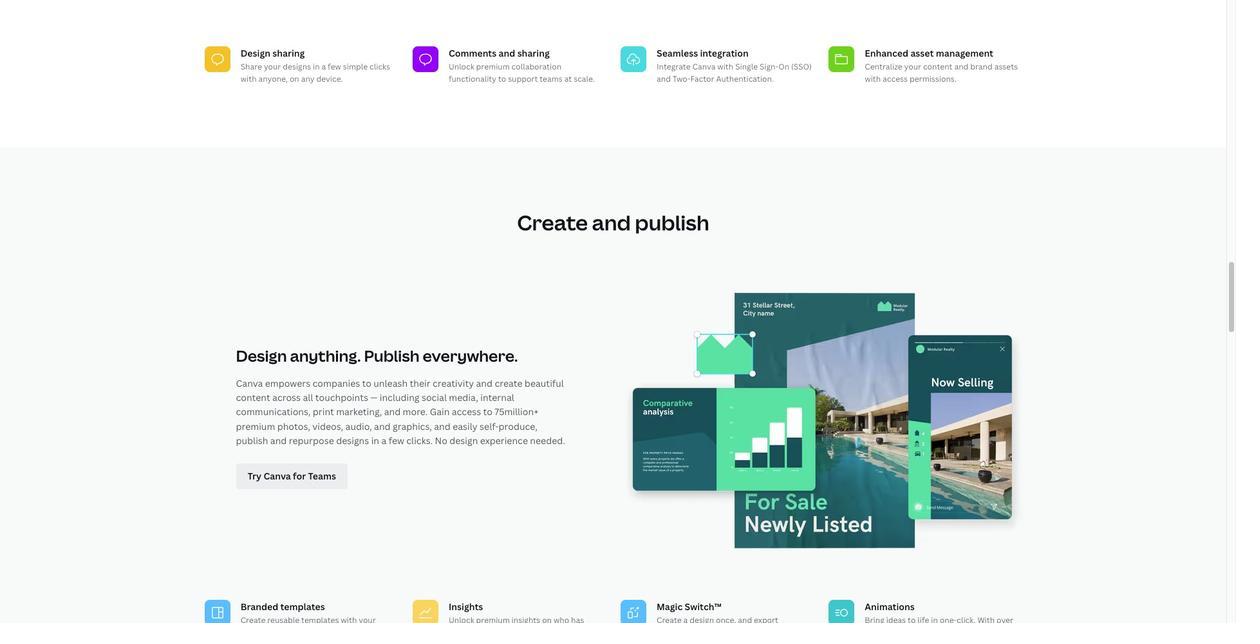 Task type: locate. For each thing, give the bounding box(es) containing it.
sharing up on
[[273, 47, 305, 59]]

canva up communications,
[[236, 377, 263, 389]]

0 vertical spatial access
[[883, 74, 908, 84]]

premium inside comments and sharing unlock premium collaboration functionality to support teams at scale.
[[476, 61, 510, 72]]

in up any
[[313, 61, 320, 72]]

canva
[[693, 61, 716, 72], [236, 377, 263, 389]]

device.
[[317, 74, 343, 84]]

few up device.
[[328, 61, 341, 72]]

access inside enhanced asset management centralize your content and brand assets with access permissions.
[[883, 74, 908, 84]]

designs up on
[[283, 61, 311, 72]]

1 vertical spatial to
[[362, 377, 372, 389]]

1 horizontal spatial your
[[905, 61, 922, 72]]

0 horizontal spatial your
[[264, 61, 281, 72]]

with down 'share'
[[241, 74, 257, 84]]

two-
[[673, 74, 691, 84]]

produce,
[[499, 420, 538, 433]]

sharing
[[273, 47, 305, 59], [518, 47, 550, 59]]

1 horizontal spatial canva
[[693, 61, 716, 72]]

unlock
[[449, 61, 475, 72]]

2 horizontal spatial to
[[498, 74, 506, 84]]

1 horizontal spatial designs
[[336, 435, 369, 447]]

communications,
[[236, 406, 311, 418]]

with down centralize at the right top
[[865, 74, 881, 84]]

factor
[[691, 74, 715, 84]]

1 horizontal spatial content
[[924, 61, 953, 72]]

anyone,
[[259, 74, 288, 84]]

with down integration
[[718, 61, 734, 72]]

premium
[[476, 61, 510, 72], [236, 420, 275, 433]]

premium up functionality
[[476, 61, 510, 72]]

2 your from the left
[[905, 61, 922, 72]]

integration
[[700, 47, 749, 59]]

publish
[[635, 209, 710, 237], [236, 435, 268, 447]]

content up communications,
[[236, 392, 270, 404]]

gain
[[430, 406, 450, 418]]

0 vertical spatial to
[[498, 74, 506, 84]]

in
[[313, 61, 320, 72], [371, 435, 379, 447]]

create and publish
[[517, 209, 710, 237]]

0 horizontal spatial sharing
[[273, 47, 305, 59]]

creativity
[[433, 377, 474, 389]]

design
[[241, 47, 270, 59], [236, 345, 287, 367]]

design up empowers
[[236, 345, 287, 367]]

on
[[290, 74, 299, 84]]

content
[[924, 61, 953, 72], [236, 392, 270, 404]]

authentication.
[[717, 74, 774, 84]]

0 vertical spatial in
[[313, 61, 320, 72]]

0 vertical spatial designs
[[283, 61, 311, 72]]

unleash
[[374, 377, 408, 389]]

videos,
[[313, 420, 343, 433]]

in down audio,
[[371, 435, 379, 447]]

at
[[565, 74, 572, 84]]

0 horizontal spatial designs
[[283, 61, 311, 72]]

design anything. publish everywhere.
[[236, 345, 518, 367]]

permissions.
[[910, 74, 957, 84]]

to left support
[[498, 74, 506, 84]]

content up the permissions.
[[924, 61, 953, 72]]

easily
[[453, 420, 478, 433]]

seamless
[[657, 47, 698, 59]]

1 horizontal spatial with
[[718, 61, 734, 72]]

0 horizontal spatial premium
[[236, 420, 275, 433]]

0 horizontal spatial publish
[[236, 435, 268, 447]]

anything.
[[290, 345, 361, 367]]

—
[[371, 392, 378, 404]]

create
[[517, 209, 588, 237]]

canva up factor
[[693, 61, 716, 72]]

support
[[508, 74, 538, 84]]

0 vertical spatial a
[[322, 61, 326, 72]]

2 sharing from the left
[[518, 47, 550, 59]]

and inside enhanced asset management centralize your content and brand assets with access permissions.
[[955, 61, 969, 72]]

scale.
[[574, 74, 595, 84]]

2 horizontal spatial with
[[865, 74, 881, 84]]

0 horizontal spatial content
[[236, 392, 270, 404]]

0 horizontal spatial with
[[241, 74, 257, 84]]

1 vertical spatial a
[[382, 435, 387, 447]]

1 horizontal spatial in
[[371, 435, 379, 447]]

0 vertical spatial canva
[[693, 61, 716, 72]]

with
[[718, 61, 734, 72], [241, 74, 257, 84], [865, 74, 881, 84]]

1 horizontal spatial premium
[[476, 61, 510, 72]]

animations
[[865, 601, 915, 613]]

and up support
[[499, 47, 516, 59]]

designs down audio,
[[336, 435, 369, 447]]

1 your from the left
[[264, 61, 281, 72]]

2 vertical spatial to
[[483, 406, 493, 418]]

design
[[450, 435, 478, 447]]

sign-
[[760, 61, 779, 72]]

a inside design sharing share your designs in a few simple clicks with anyone, on any device.
[[322, 61, 326, 72]]

0 vertical spatial content
[[924, 61, 953, 72]]

design for design anything. publish everywhere.
[[236, 345, 287, 367]]

1 vertical spatial canva
[[236, 377, 263, 389]]

your
[[264, 61, 281, 72], [905, 61, 922, 72]]

your up 'anyone,' at top left
[[264, 61, 281, 72]]

and
[[499, 47, 516, 59], [955, 61, 969, 72], [657, 74, 671, 84], [592, 209, 631, 237], [476, 377, 493, 389], [384, 406, 401, 418], [374, 420, 391, 433], [434, 420, 451, 433], [270, 435, 287, 447]]

branded
[[241, 601, 278, 613]]

audio,
[[346, 420, 372, 433]]

1 vertical spatial in
[[371, 435, 379, 447]]

access
[[883, 74, 908, 84], [452, 406, 481, 418]]

self-
[[480, 420, 499, 433]]

few inside design sharing share your designs in a few simple clicks with anyone, on any device.
[[328, 61, 341, 72]]

asset
[[911, 47, 934, 59]]

0 horizontal spatial access
[[452, 406, 481, 418]]

to up —
[[362, 377, 372, 389]]

1 sharing from the left
[[273, 47, 305, 59]]

0 vertical spatial few
[[328, 61, 341, 72]]

0 horizontal spatial in
[[313, 61, 320, 72]]

your down asset
[[905, 61, 922, 72]]

75million+
[[495, 406, 539, 418]]

designs inside design sharing share your designs in a few simple clicks with anyone, on any device.
[[283, 61, 311, 72]]

branded templates
[[241, 601, 325, 613]]

access up easily
[[452, 406, 481, 418]]

1 horizontal spatial sharing
[[518, 47, 550, 59]]

functionality
[[449, 74, 497, 84]]

canva inside seamless integration integrate canva with single sign-on (sso) and two-factor authentication.
[[693, 61, 716, 72]]

internal
[[481, 392, 514, 404]]

in inside canva empowers companies to unleash their creativity and create beautiful content across all touchpoints  — including social media, internal communications, print marketing, and more. gain access to 75million+ premium photos, videos, audio, and graphics, and easily self-produce, publish and repurpose designs in a few clicks. no design experience needed.
[[371, 435, 379, 447]]

collaboration
[[512, 61, 562, 72]]

everywhere.
[[423, 345, 518, 367]]

and inside seamless integration integrate canva with single sign-on (sso) and two-factor authentication.
[[657, 74, 671, 84]]

enhanced asset management centralize your content and brand assets with access permissions.
[[865, 47, 1018, 84]]

graphics,
[[393, 420, 432, 433]]

and down management
[[955, 61, 969, 72]]

design up 'share'
[[241, 47, 270, 59]]

canva empowers companies to unleash their creativity and create beautiful content across all touchpoints  — including social media, internal communications, print marketing, and more. gain access to 75million+ premium photos, videos, audio, and graphics, and easily self-produce, publish and repurpose designs in a few clicks. no design experience needed.
[[236, 377, 565, 447]]

0 horizontal spatial few
[[328, 61, 341, 72]]

few down the graphics,
[[389, 435, 404, 447]]

1 vertical spatial few
[[389, 435, 404, 447]]

integrate
[[657, 61, 691, 72]]

and right create at the top
[[592, 209, 631, 237]]

access down centralize at the right top
[[883, 74, 908, 84]]

magic switch™
[[657, 601, 722, 613]]

content inside enhanced asset management centralize your content and brand assets with access permissions.
[[924, 61, 953, 72]]

to up self-
[[483, 406, 493, 418]]

a
[[322, 61, 326, 72], [382, 435, 387, 447]]

and down integrate
[[657, 74, 671, 84]]

0 vertical spatial design
[[241, 47, 270, 59]]

0 horizontal spatial canva
[[236, 377, 263, 389]]

a up device.
[[322, 61, 326, 72]]

1 vertical spatial designs
[[336, 435, 369, 447]]

seamless integration integrate canva with single sign-on (sso) and two-factor authentication.
[[657, 47, 812, 84]]

1 horizontal spatial access
[[883, 74, 908, 84]]

0 vertical spatial premium
[[476, 61, 510, 72]]

enhanced
[[865, 47, 909, 59]]

1 vertical spatial content
[[236, 392, 270, 404]]

sharing up collaboration on the top
[[518, 47, 550, 59]]

1 vertical spatial premium
[[236, 420, 275, 433]]

management
[[936, 47, 994, 59]]

switch™
[[685, 601, 722, 613]]

design inside design sharing share your designs in a few simple clicks with anyone, on any device.
[[241, 47, 270, 59]]

1 horizontal spatial publish
[[635, 209, 710, 237]]

few
[[328, 61, 341, 72], [389, 435, 404, 447]]

share
[[241, 61, 262, 72]]

a left 'clicks.'
[[382, 435, 387, 447]]

0 vertical spatial publish
[[635, 209, 710, 237]]

1 vertical spatial design
[[236, 345, 287, 367]]

brand
[[971, 61, 993, 72]]

1 horizontal spatial few
[[389, 435, 404, 447]]

designs
[[283, 61, 311, 72], [336, 435, 369, 447]]

1 vertical spatial access
[[452, 406, 481, 418]]

0 horizontal spatial to
[[362, 377, 372, 389]]

social
[[422, 392, 447, 404]]

0 horizontal spatial a
[[322, 61, 326, 72]]

1 vertical spatial publish
[[236, 435, 268, 447]]

on
[[779, 61, 790, 72]]

to
[[498, 74, 506, 84], [362, 377, 372, 389], [483, 406, 493, 418]]

premium down communications,
[[236, 420, 275, 433]]

1 horizontal spatial a
[[382, 435, 387, 447]]



Task type: describe. For each thing, give the bounding box(es) containing it.
needed.
[[530, 435, 565, 447]]

empowers
[[265, 377, 311, 389]]

and right audio,
[[374, 420, 391, 433]]

more.
[[403, 406, 428, 418]]

and up 'internal'
[[476, 377, 493, 389]]

single
[[736, 61, 758, 72]]

centralize
[[865, 61, 903, 72]]

print
[[313, 406, 334, 418]]

premium inside canva empowers companies to unleash their creativity and create beautiful content across all touchpoints  — including social media, internal communications, print marketing, and more. gain access to 75million+ premium photos, videos, audio, and graphics, and easily self-produce, publish and repurpose designs in a few clicks. no design experience needed.
[[236, 420, 275, 433]]

your inside design sharing share your designs in a few simple clicks with anyone, on any device.
[[264, 61, 281, 72]]

comments
[[449, 47, 497, 59]]

clicks.
[[407, 435, 433, 447]]

marketing,
[[336, 406, 382, 418]]

(sso)
[[792, 61, 812, 72]]

designs inside canva empowers companies to unleash their creativity and create beautiful content across all touchpoints  — including social media, internal communications, print marketing, and more. gain access to 75million+ premium photos, videos, audio, and graphics, and easily self-produce, publish and repurpose designs in a few clicks. no design experience needed.
[[336, 435, 369, 447]]

and inside comments and sharing unlock premium collaboration functionality to support teams at scale.
[[499, 47, 516, 59]]

magic
[[657, 601, 683, 613]]

touchpoints
[[315, 392, 368, 404]]

beautiful
[[525, 377, 564, 389]]

a inside canva empowers companies to unleash their creativity and create beautiful content across all touchpoints  — including social media, internal communications, print marketing, and more. gain access to 75million+ premium photos, videos, audio, and graphics, and easily self-produce, publish and repurpose designs in a few clicks. no design experience needed.
[[382, 435, 387, 447]]

simple
[[343, 61, 368, 72]]

teams
[[540, 74, 563, 84]]

experience
[[480, 435, 528, 447]]

comments and sharing unlock premium collaboration functionality to support teams at scale.
[[449, 47, 595, 84]]

access inside canva empowers companies to unleash their creativity and create beautiful content across all touchpoints  — including social media, internal communications, print marketing, and more. gain access to 75million+ premium photos, videos, audio, and graphics, and easily self-produce, publish and repurpose designs in a few clicks. no design experience needed.
[[452, 406, 481, 418]]

1 horizontal spatial to
[[483, 406, 493, 418]]

and up no
[[434, 420, 451, 433]]

templates
[[281, 601, 325, 613]]

publish
[[364, 345, 420, 367]]

with inside design sharing share your designs in a few simple clicks with anyone, on any device.
[[241, 74, 257, 84]]

assets
[[995, 61, 1018, 72]]

design for design sharing share your designs in a few simple clicks with anyone, on any device.
[[241, 47, 270, 59]]

create
[[495, 377, 523, 389]]

to inside comments and sharing unlock premium collaboration functionality to support teams at scale.
[[498, 74, 506, 84]]

repurpose
[[289, 435, 334, 447]]

across
[[273, 392, 301, 404]]

canva inside canva empowers companies to unleash their creativity and create beautiful content across all touchpoints  — including social media, internal communications, print marketing, and more. gain access to 75million+ premium photos, videos, audio, and graphics, and easily self-produce, publish and repurpose designs in a few clicks. no design experience needed.
[[236, 377, 263, 389]]

photos,
[[277, 420, 310, 433]]

media,
[[449, 392, 478, 404]]

design sharing share your designs in a few simple clicks with anyone, on any device.
[[241, 47, 390, 84]]

content inside canva empowers companies to unleash their creativity and create beautiful content across all touchpoints  — including social media, internal communications, print marketing, and more. gain access to 75million+ premium photos, videos, audio, and graphics, and easily self-produce, publish and repurpose designs in a few clicks. no design experience needed.
[[236, 392, 270, 404]]

sharing inside comments and sharing unlock premium collaboration functionality to support teams at scale.
[[518, 47, 550, 59]]

with inside enhanced asset management centralize your content and brand assets with access permissions.
[[865, 74, 881, 84]]

in inside design sharing share your designs in a few simple clicks with anyone, on any device.
[[313, 61, 320, 72]]

all
[[303, 392, 313, 404]]

few inside canva empowers companies to unleash their creativity and create beautiful content across all touchpoints  — including social media, internal communications, print marketing, and more. gain access to 75million+ premium photos, videos, audio, and graphics, and easily self-produce, publish and repurpose designs in a few clicks. no design experience needed.
[[389, 435, 404, 447]]

their
[[410, 377, 431, 389]]

clicks
[[370, 61, 390, 72]]

companies
[[313, 377, 360, 389]]

insights
[[449, 601, 483, 613]]

any
[[301, 74, 315, 84]]

with inside seamless integration integrate canva with single sign-on (sso) and two-factor authentication.
[[718, 61, 734, 72]]

no
[[435, 435, 448, 447]]

and down photos,
[[270, 435, 287, 447]]

including
[[380, 392, 420, 404]]

publish inside canva empowers companies to unleash their creativity and create beautiful content across all touchpoints  — including social media, internal communications, print marketing, and more. gain access to 75million+ premium photos, videos, audio, and graphics, and easily self-produce, publish and repurpose designs in a few clicks. no design experience needed.
[[236, 435, 268, 447]]

and down including on the bottom
[[384, 406, 401, 418]]

your inside enhanced asset management centralize your content and brand assets with access permissions.
[[905, 61, 922, 72]]

sharing inside design sharing share your designs in a few simple clicks with anyone, on any device.
[[273, 47, 305, 59]]



Task type: vqa. For each thing, say whether or not it's contained in the screenshot.
the Owner BUTTON
no



